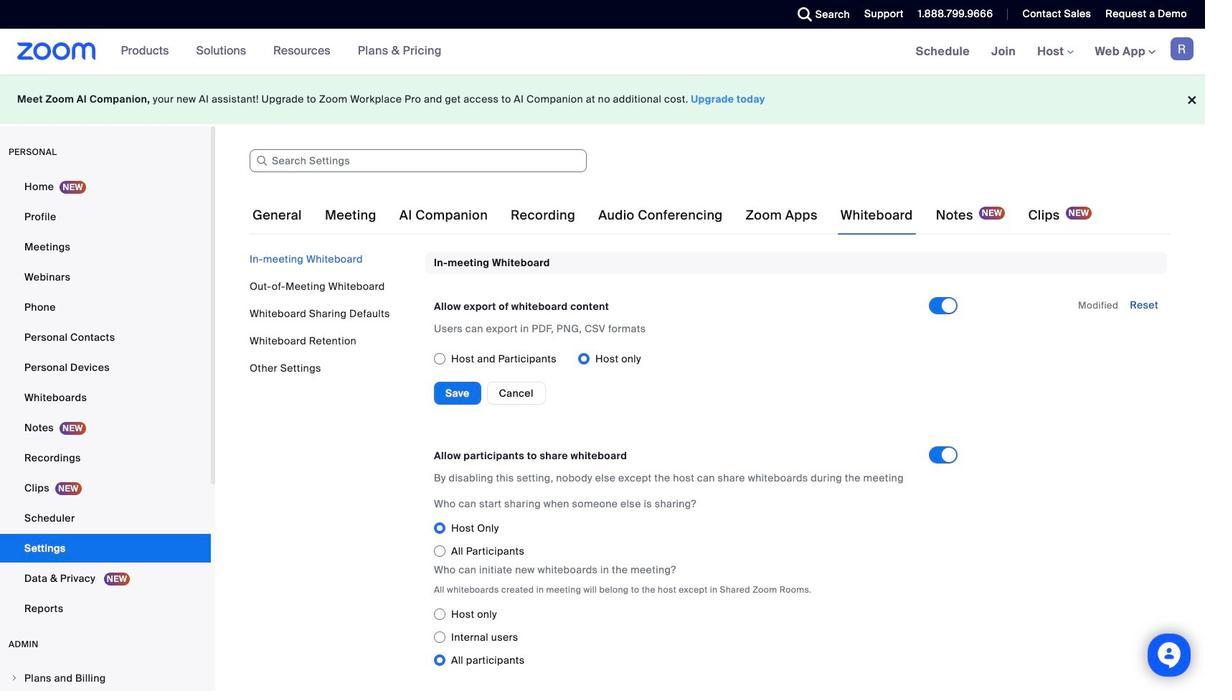 Task type: describe. For each thing, give the bounding box(es) containing it.
in-meeting whiteboard element
[[426, 252, 1168, 689]]

right image
[[10, 674, 19, 682]]

1 option group from the top
[[434, 348, 929, 371]]

product information navigation
[[110, 29, 453, 75]]

zoom logo image
[[17, 42, 96, 60]]



Task type: vqa. For each thing, say whether or not it's contained in the screenshot.
In Meeting (Basic) Element
no



Task type: locate. For each thing, give the bounding box(es) containing it.
personal menu menu
[[0, 172, 211, 624]]

profile picture image
[[1171, 37, 1194, 60]]

2 vertical spatial option group
[[434, 603, 970, 672]]

menu item
[[0, 665, 211, 691]]

option group
[[434, 348, 929, 371], [434, 517, 970, 563], [434, 603, 970, 672]]

Search Settings text field
[[250, 149, 587, 172]]

meetings navigation
[[905, 29, 1206, 75]]

tabs of my account settings page tab list
[[250, 195, 1095, 235]]

2 option group from the top
[[434, 517, 970, 563]]

3 option group from the top
[[434, 603, 970, 672]]

0 vertical spatial option group
[[434, 348, 929, 371]]

banner
[[0, 29, 1206, 75]]

menu bar
[[250, 252, 415, 375]]

footer
[[0, 75, 1206, 124]]

1 vertical spatial option group
[[434, 517, 970, 563]]



